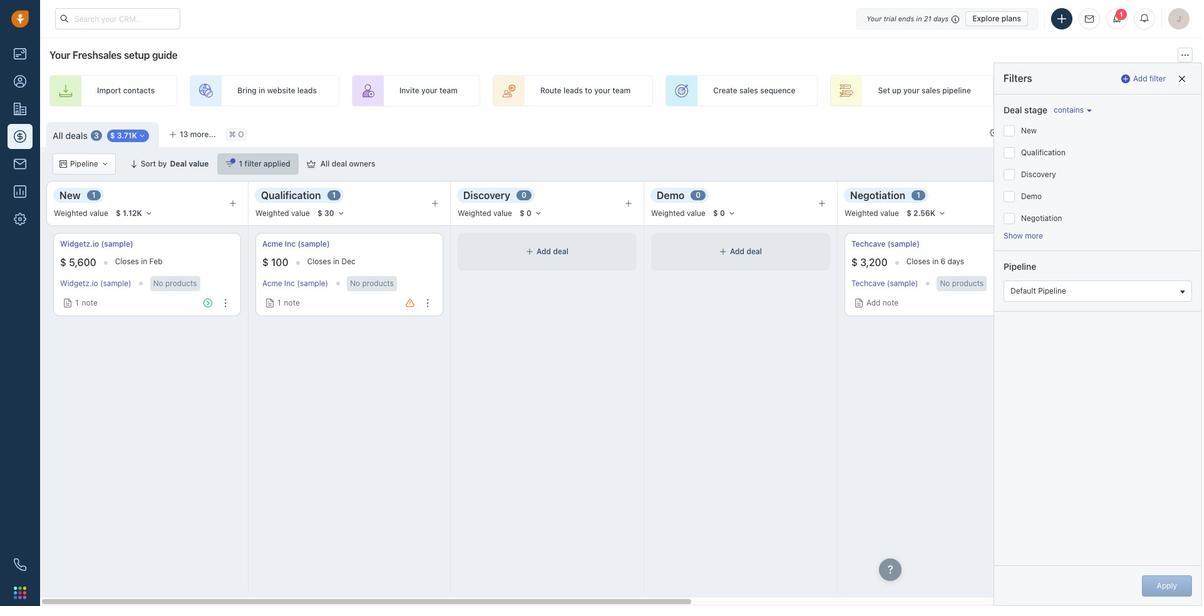 Task type: vqa. For each thing, say whether or not it's contained in the screenshot.
Overdue
no



Task type: describe. For each thing, give the bounding box(es) containing it.
filter for add
[[1150, 74, 1166, 83]]

your trial ends in 21 days
[[867, 14, 949, 22]]

1 widgetz.io from the top
[[60, 239, 99, 249]]

1.12k
[[123, 209, 142, 218]]

1 widgetz.io (sample) link from the top
[[60, 239, 133, 249]]

⌘ o
[[229, 130, 244, 139]]

weighted for negotiation
[[845, 209, 878, 218]]

invite your team
[[399, 86, 458, 95]]

create sales sequence link
[[666, 75, 818, 106]]

1 horizontal spatial discovery
[[1021, 170, 1056, 179]]

by
[[158, 159, 167, 168]]

1 horizontal spatial qualification
[[1021, 148, 1066, 157]]

3
[[94, 131, 99, 140]]

0 vertical spatial deal
[[1004, 105, 1022, 115]]

weighted value for qualification
[[256, 209, 310, 218]]

bring in website leads link
[[190, 75, 339, 106]]

1 horizontal spatial demo
[[1021, 192, 1042, 201]]

$ 5,600
[[60, 257, 96, 268]]

$ 2.56k button
[[901, 207, 952, 220]]

add filter
[[1134, 74, 1166, 83]]

1 techcave from the top
[[852, 239, 886, 249]]

route leads to your team
[[540, 86, 631, 95]]

set up your sales pipeline
[[878, 86, 971, 95]]

add deal link
[[1006, 75, 1108, 106]]

container_wx8msf4aqz5i3rn1 image for pipeline
[[59, 160, 67, 168]]

quotas and forecasting link
[[1023, 153, 1133, 175]]

pipeline inside button
[[1038, 286, 1066, 296]]

deal inside 'link'
[[1070, 86, 1086, 95]]

closes for $ 100
[[307, 257, 331, 266]]

more
[[1025, 231, 1043, 240]]

1 sales from the left
[[740, 86, 758, 95]]

pipeline inside dropdown button
[[70, 159, 98, 169]]

1 inc from the top
[[285, 239, 296, 249]]

add filter link
[[1122, 69, 1166, 89]]

1 vertical spatial days
[[948, 257, 964, 266]]

explore plans
[[973, 13, 1021, 23]]

weighted value for demo
[[651, 209, 706, 218]]

guide
[[152, 49, 178, 61]]

⌘
[[229, 130, 236, 139]]

contains
[[1054, 105, 1084, 115]]

all for deal
[[320, 159, 330, 168]]

1 filter applied button
[[217, 153, 299, 175]]

all for deals
[[53, 130, 63, 141]]

import contacts
[[97, 86, 155, 95]]

owners
[[349, 159, 375, 168]]

import contacts link
[[49, 75, 177, 106]]

your freshsales setup guide
[[49, 49, 178, 61]]

$ 3.71k button
[[107, 130, 149, 142]]

value for demo
[[687, 209, 706, 218]]

$ 3.71k button
[[103, 128, 153, 143]]

show more
[[1004, 231, 1043, 240]]

settings
[[1002, 128, 1032, 137]]

in for $ 5,600
[[141, 257, 147, 266]]

$ 30
[[317, 209, 334, 218]]

deals
[[65, 130, 88, 141]]

products for $ 3,200
[[952, 279, 984, 288]]

all deal owners button
[[299, 153, 384, 175]]

and
[[1063, 159, 1076, 169]]

no for $ 5,600
[[153, 279, 163, 288]]

sort
[[141, 159, 156, 168]]

$ 1.12k
[[116, 209, 142, 218]]

3.71k
[[117, 131, 137, 140]]

note inside button
[[883, 298, 899, 307]]

container_wx8msf4aqz5i3rn1 image for 1
[[266, 299, 274, 307]]

bring
[[237, 86, 257, 95]]

1 inside button
[[239, 159, 243, 168]]

invite your team link
[[352, 75, 480, 106]]

2 acme from the top
[[262, 279, 282, 288]]

1 link
[[1107, 8, 1128, 29]]

feb
[[149, 257, 163, 266]]

no products for $ 3,200
[[940, 279, 984, 288]]

container_wx8msf4aqz5i3rn1 image inside "1 filter applied" button
[[225, 160, 234, 168]]

$ 3.71k
[[110, 131, 137, 140]]

1 vertical spatial negotiation
[[1021, 214, 1062, 223]]

more...
[[190, 130, 216, 139]]

1 acme inc (sample) link from the top
[[262, 239, 330, 249]]

explore plans link
[[966, 11, 1028, 26]]

$ 1.12k button
[[110, 207, 158, 220]]

Search field
[[1135, 153, 1197, 175]]

container_wx8msf4aqz5i3rn1 image inside the add note button
[[855, 299, 864, 307]]

show more link
[[1004, 231, 1043, 240]]

sequence
[[760, 86, 796, 95]]

in right bring
[[259, 86, 265, 95]]

1 widgetz.io (sample) from the top
[[60, 239, 133, 249]]

1 your from the left
[[421, 86, 438, 95]]

5,600
[[69, 257, 96, 268]]

products for $ 100
[[362, 279, 394, 288]]

closes for $ 3,200
[[907, 257, 930, 266]]

1 note for $ 100
[[277, 298, 300, 307]]

wrapper image
[[991, 294, 1008, 312]]

1 techcave (sample) from the top
[[852, 239, 920, 249]]

2 widgetz.io from the top
[[60, 279, 98, 288]]

phone element
[[8, 552, 33, 577]]

no products for $ 5,600
[[153, 279, 197, 288]]

1 vertical spatial pipeline
[[1004, 261, 1037, 272]]

0 vertical spatial negotiation
[[850, 189, 906, 201]]

all deal owners
[[320, 159, 375, 168]]

default
[[1011, 286, 1036, 296]]

100
[[271, 257, 288, 268]]

trial
[[884, 14, 896, 22]]

stage
[[1025, 105, 1048, 115]]

your for your trial ends in 21 days
[[867, 14, 882, 22]]

products for $ 5,600
[[165, 279, 197, 288]]

$ 0 button for discovery
[[514, 207, 548, 220]]

2 team from the left
[[613, 86, 631, 95]]

13 more...
[[180, 130, 216, 139]]

quotas
[[1035, 159, 1061, 169]]

deal stage
[[1004, 105, 1048, 115]]

note for $ 100
[[284, 298, 300, 307]]

pipeline button
[[53, 153, 116, 175]]

add inside 'link'
[[1054, 86, 1068, 95]]

create sales sequence
[[713, 86, 796, 95]]

1 team from the left
[[440, 86, 458, 95]]

value for discovery
[[494, 209, 512, 218]]

$ 0 for demo
[[713, 209, 725, 218]]

2 acme inc (sample) link from the top
[[262, 279, 328, 288]]

2 techcave (sample) from the top
[[852, 279, 918, 288]]

setup
[[124, 49, 150, 61]]

add note button
[[852, 294, 902, 312]]

your for your freshsales setup guide
[[49, 49, 70, 61]]

to
[[585, 86, 592, 95]]

set
[[878, 86, 890, 95]]

1 acme inc (sample) from the top
[[262, 239, 330, 249]]

settings button
[[984, 122, 1039, 143]]

value for qualification
[[291, 209, 310, 218]]

contains button
[[1051, 105, 1092, 116]]

website
[[267, 86, 295, 95]]

weighted for discovery
[[458, 209, 491, 218]]

show
[[1004, 231, 1023, 240]]

filter for 1
[[245, 159, 262, 168]]

$ 3,200
[[852, 257, 888, 268]]

default pipeline
[[1011, 286, 1066, 296]]

$ 0 for discovery
[[520, 209, 532, 218]]

create
[[713, 86, 738, 95]]

container_wx8msf4aqz5i3rn1 image inside the all deal owners button
[[307, 160, 315, 168]]



Task type: locate. For each thing, give the bounding box(es) containing it.
leads right website
[[297, 86, 317, 95]]

0 horizontal spatial all
[[53, 130, 63, 141]]

1 vertical spatial widgetz.io (sample)
[[60, 279, 131, 288]]

$ inside button
[[317, 209, 322, 218]]

all deals link
[[53, 129, 88, 142]]

acme inc (sample) link up 100
[[262, 239, 330, 249]]

0 vertical spatial all
[[53, 130, 63, 141]]

0 vertical spatial acme inc (sample)
[[262, 239, 330, 249]]

weighted value
[[54, 209, 108, 218], [256, 209, 310, 218], [458, 209, 512, 218], [651, 209, 706, 218], [845, 209, 899, 218]]

container_wx8msf4aqz5i3rn1 image down $ 100
[[266, 299, 274, 307]]

widgetz.io (sample) link down 5,600
[[60, 279, 131, 288]]

$
[[110, 131, 115, 140], [116, 209, 121, 218], [317, 209, 322, 218], [520, 209, 525, 218], [713, 209, 718, 218], [907, 209, 912, 218], [60, 257, 66, 268], [262, 257, 269, 268], [852, 257, 858, 268]]

closes left 'feb'
[[115, 257, 139, 266]]

2 widgetz.io (sample) from the top
[[60, 279, 131, 288]]

2 weighted value from the left
[[256, 209, 310, 218]]

sort by deal value
[[141, 159, 209, 168]]

plans
[[1002, 13, 1021, 23]]

container_wx8msf4aqz5i3rn1 image inside $ 3.71k button
[[138, 132, 146, 140]]

add deal
[[1054, 86, 1086, 95], [537, 247, 569, 256], [730, 247, 762, 256]]

$ 100
[[262, 257, 288, 268]]

inc down 100
[[284, 279, 295, 288]]

1 horizontal spatial $ 0
[[713, 209, 725, 218]]

1 vertical spatial inc
[[284, 279, 295, 288]]

leads
[[297, 86, 317, 95], [564, 86, 583, 95]]

o
[[238, 130, 244, 139]]

1 leads from the left
[[297, 86, 317, 95]]

1 weighted from the left
[[54, 209, 87, 218]]

3 weighted from the left
[[458, 209, 491, 218]]

add deal inside 'link'
[[1054, 86, 1086, 95]]

0 horizontal spatial 1 note
[[75, 298, 98, 307]]

pipeline up default
[[1004, 261, 1037, 272]]

2 closes from the left
[[307, 257, 331, 266]]

1 horizontal spatial products
[[362, 279, 394, 288]]

2 your from the left
[[594, 86, 611, 95]]

widgetz.io (sample) up 5,600
[[60, 239, 133, 249]]

0 horizontal spatial new
[[59, 189, 81, 201]]

container_wx8msf4aqz5i3rn1 image down all deals link
[[59, 160, 67, 168]]

team right to
[[613, 86, 631, 95]]

1 vertical spatial your
[[49, 49, 70, 61]]

freshsales
[[73, 49, 122, 61]]

0 horizontal spatial negotiation
[[850, 189, 906, 201]]

1 vertical spatial new
[[59, 189, 81, 201]]

deal inside button
[[332, 159, 347, 168]]

1 vertical spatial acme
[[262, 279, 282, 288]]

in left "6"
[[933, 257, 939, 266]]

pipeline right default
[[1038, 286, 1066, 296]]

(sample) down closes in dec
[[297, 279, 328, 288]]

0 vertical spatial widgetz.io (sample) link
[[60, 239, 133, 249]]

2 no products from the left
[[350, 279, 394, 288]]

1 horizontal spatial 1 note
[[277, 298, 300, 307]]

1 horizontal spatial note
[[284, 298, 300, 307]]

note for $ 5,600
[[82, 298, 98, 307]]

1 acme from the top
[[262, 239, 283, 249]]

2 horizontal spatial your
[[904, 86, 920, 95]]

weighted for new
[[54, 209, 87, 218]]

2 horizontal spatial add deal
[[1054, 86, 1086, 95]]

0 vertical spatial qualification
[[1021, 148, 1066, 157]]

2 horizontal spatial closes
[[907, 257, 930, 266]]

value for new
[[90, 209, 108, 218]]

$ 30 button
[[312, 207, 351, 220]]

1 horizontal spatial your
[[867, 14, 882, 22]]

in left 'feb'
[[141, 257, 147, 266]]

no down dec
[[350, 279, 360, 288]]

quotas and forecasting
[[1035, 159, 1121, 169]]

set up your sales pipeline link
[[831, 75, 994, 106]]

note down 100
[[284, 298, 300, 307]]

1 vertical spatial qualification
[[261, 189, 321, 201]]

1 horizontal spatial all
[[320, 159, 330, 168]]

your left trial
[[867, 14, 882, 22]]

2 note from the left
[[284, 298, 300, 307]]

container_wx8msf4aqz5i3rn1 image
[[225, 160, 234, 168], [307, 160, 315, 168], [526, 248, 534, 256], [720, 248, 727, 256], [63, 299, 72, 307], [855, 299, 864, 307]]

negotiation
[[850, 189, 906, 201], [1021, 214, 1062, 223]]

closes in dec
[[307, 257, 356, 266]]

no products down dec
[[350, 279, 394, 288]]

add deal for discovery
[[537, 247, 569, 256]]

route
[[540, 86, 562, 95]]

2 techcave (sample) link from the top
[[852, 279, 918, 288]]

2 horizontal spatial no products
[[940, 279, 984, 288]]

sales right create at the right top
[[740, 86, 758, 95]]

Search your CRM... text field
[[55, 8, 180, 29]]

route leads to your team link
[[493, 75, 653, 106]]

in
[[916, 14, 922, 22], [259, 86, 265, 95], [141, 257, 147, 266], [333, 257, 339, 266], [933, 257, 939, 266]]

add deal for demo
[[730, 247, 762, 256]]

(sample) up add note
[[887, 279, 918, 288]]

0 horizontal spatial products
[[165, 279, 197, 288]]

0 horizontal spatial demo
[[657, 189, 685, 201]]

3 no from the left
[[940, 279, 950, 288]]

ends
[[898, 14, 914, 22]]

note down 5,600
[[82, 298, 98, 307]]

leads left to
[[564, 86, 583, 95]]

your
[[867, 14, 882, 22], [49, 49, 70, 61]]

0 vertical spatial pipeline
[[70, 159, 98, 169]]

0 vertical spatial discovery
[[1021, 170, 1056, 179]]

1 closes from the left
[[115, 257, 139, 266]]

acme inc (sample)
[[262, 239, 330, 249], [262, 279, 328, 288]]

2 horizontal spatial note
[[883, 298, 899, 307]]

no for $ 100
[[350, 279, 360, 288]]

1 vertical spatial techcave (sample) link
[[852, 279, 918, 288]]

weighted value for new
[[54, 209, 108, 218]]

3 no products from the left
[[940, 279, 984, 288]]

1 $ 0 from the left
[[520, 209, 532, 218]]

0 horizontal spatial closes
[[115, 257, 139, 266]]

2 sales from the left
[[922, 86, 941, 95]]

no products for $ 100
[[350, 279, 394, 288]]

widgetz.io down $ 5,600
[[60, 279, 98, 288]]

1 vertical spatial techcave
[[852, 279, 885, 288]]

$ inside popup button
[[110, 131, 115, 140]]

1 horizontal spatial closes
[[307, 257, 331, 266]]

your right invite
[[421, 86, 438, 95]]

container_wx8msf4aqz5i3rn1 image down $ 3.71k button
[[101, 160, 109, 168]]

0 horizontal spatial $ 0
[[520, 209, 532, 218]]

import
[[97, 86, 121, 95]]

0 vertical spatial days
[[934, 14, 949, 22]]

deal up settings at the top right of the page
[[1004, 105, 1022, 115]]

0
[[522, 191, 527, 200], [696, 191, 701, 200], [527, 209, 532, 218], [720, 209, 725, 218]]

(sample) down closes in feb at the top of the page
[[100, 279, 131, 288]]

1 horizontal spatial no products
[[350, 279, 394, 288]]

value for negotiation
[[881, 209, 899, 218]]

widgetz.io (sample) down 5,600
[[60, 279, 131, 288]]

closes in 6 days
[[907, 257, 964, 266]]

your
[[421, 86, 438, 95], [594, 86, 611, 95], [904, 86, 920, 95]]

widgetz.io (sample) link
[[60, 239, 133, 249], [60, 279, 131, 288]]

5 weighted value from the left
[[845, 209, 899, 218]]

team right invite
[[440, 86, 458, 95]]

1 vertical spatial deal
[[170, 159, 187, 168]]

1 vertical spatial discovery
[[463, 189, 510, 201]]

13
[[180, 130, 188, 139]]

negotiation up more
[[1021, 214, 1062, 223]]

deal right by
[[170, 159, 187, 168]]

$ 0 button
[[514, 207, 548, 220], [708, 207, 741, 220]]

filter inside button
[[245, 159, 262, 168]]

0 vertical spatial your
[[867, 14, 882, 22]]

4 weighted from the left
[[651, 209, 685, 218]]

inc up 100
[[285, 239, 296, 249]]

your left 'freshsales'
[[49, 49, 70, 61]]

1 vertical spatial acme inc (sample) link
[[262, 279, 328, 288]]

1 vertical spatial widgetz.io (sample) link
[[60, 279, 131, 288]]

1 note from the left
[[82, 298, 98, 307]]

2 vertical spatial pipeline
[[1038, 286, 1066, 296]]

1 horizontal spatial your
[[594, 86, 611, 95]]

1 horizontal spatial no
[[350, 279, 360, 288]]

0 vertical spatial filter
[[1150, 74, 1166, 83]]

add note
[[867, 298, 899, 307]]

0 vertical spatial techcave
[[852, 239, 886, 249]]

1 vertical spatial filter
[[245, 159, 262, 168]]

closes left dec
[[307, 257, 331, 266]]

1 horizontal spatial filter
[[1150, 74, 1166, 83]]

widgetz.io up $ 5,600
[[60, 239, 99, 249]]

1 1 note from the left
[[75, 298, 98, 307]]

no products down 'feb'
[[153, 279, 197, 288]]

container_wx8msf4aqz5i3rn1 image right 3.71k
[[138, 132, 146, 140]]

0 horizontal spatial filter
[[245, 159, 262, 168]]

acme inc (sample) down 100
[[262, 279, 328, 288]]

1 filter applied
[[239, 159, 290, 168]]

2 horizontal spatial products
[[952, 279, 984, 288]]

phone image
[[14, 559, 26, 571]]

closes in feb
[[115, 257, 163, 266]]

acme up $ 100
[[262, 239, 283, 249]]

3 your from the left
[[904, 86, 920, 95]]

0 vertical spatial techcave (sample) link
[[852, 239, 920, 249]]

pipeline
[[943, 86, 971, 95]]

2 widgetz.io (sample) link from the top
[[60, 279, 131, 288]]

1 $ 0 button from the left
[[514, 207, 548, 220]]

(sample) up closes in feb at the top of the page
[[101, 239, 133, 249]]

no down "6"
[[940, 279, 950, 288]]

(sample) down $ 2.56k
[[888, 239, 920, 249]]

0 horizontal spatial pipeline
[[70, 159, 98, 169]]

default pipeline button
[[1004, 281, 1192, 302]]

invite
[[399, 86, 419, 95]]

1 no from the left
[[153, 279, 163, 288]]

filter
[[1150, 74, 1166, 83], [245, 159, 262, 168]]

2 inc from the top
[[284, 279, 295, 288]]

qualification down applied
[[261, 189, 321, 201]]

1 note down 5,600
[[75, 298, 98, 307]]

note
[[82, 298, 98, 307], [284, 298, 300, 307], [883, 298, 899, 307]]

1 weighted value from the left
[[54, 209, 108, 218]]

bring in website leads
[[237, 86, 317, 95]]

2 acme inc (sample) from the top
[[262, 279, 328, 288]]

qualification
[[1021, 148, 1066, 157], [261, 189, 321, 201]]

2 horizontal spatial no
[[940, 279, 950, 288]]

pipeline
[[70, 159, 98, 169], [1004, 261, 1037, 272], [1038, 286, 1066, 296]]

closes left "6"
[[907, 257, 930, 266]]

closes for $ 5,600
[[115, 257, 139, 266]]

1 horizontal spatial pipeline
[[1004, 261, 1037, 272]]

widgetz.io
[[60, 239, 99, 249], [60, 279, 98, 288]]

techcave down $ 3,200
[[852, 279, 885, 288]]

no products down "6"
[[940, 279, 984, 288]]

techcave (sample) link up 3,200
[[852, 239, 920, 249]]

1 horizontal spatial $ 0 button
[[708, 207, 741, 220]]

dec
[[342, 257, 356, 266]]

0 vertical spatial acme
[[262, 239, 283, 249]]

in for $ 100
[[333, 257, 339, 266]]

all left owners
[[320, 159, 330, 168]]

add inside button
[[867, 298, 881, 307]]

0 horizontal spatial sales
[[740, 86, 758, 95]]

$ 2.56k
[[907, 209, 936, 218]]

value
[[189, 159, 209, 168], [90, 209, 108, 218], [291, 209, 310, 218], [494, 209, 512, 218], [687, 209, 706, 218], [881, 209, 899, 218]]

days right "6"
[[948, 257, 964, 266]]

demo
[[657, 189, 685, 201], [1021, 192, 1042, 201]]

new down 'pipeline' dropdown button
[[59, 189, 81, 201]]

1 horizontal spatial add deal
[[730, 247, 762, 256]]

techcave
[[852, 239, 886, 249], [852, 279, 885, 288]]

0 horizontal spatial add deal
[[537, 247, 569, 256]]

2 $ 0 from the left
[[713, 209, 725, 218]]

techcave up $ 3,200
[[852, 239, 886, 249]]

all left "deals"
[[53, 130, 63, 141]]

techcave (sample) up add note
[[852, 279, 918, 288]]

2 1 note from the left
[[277, 298, 300, 307]]

1 vertical spatial widgetz.io
[[60, 279, 98, 288]]

container_wx8msf4aqz5i3rn1 image left settings at the top right of the page
[[990, 128, 999, 137]]

new down deal stage
[[1021, 126, 1037, 135]]

techcave (sample) link up add note
[[852, 279, 918, 288]]

1 products from the left
[[165, 279, 197, 288]]

widgetz.io (sample)
[[60, 239, 133, 249], [60, 279, 131, 288]]

applied
[[264, 159, 290, 168]]

0 vertical spatial techcave (sample)
[[852, 239, 920, 249]]

weighted value for discovery
[[458, 209, 512, 218]]

1 horizontal spatial new
[[1021, 126, 1037, 135]]

explore
[[973, 13, 1000, 23]]

6
[[941, 257, 946, 266]]

freshworks switcher image
[[14, 587, 26, 599]]

in for $ 3,200
[[933, 257, 939, 266]]

0 horizontal spatial qualification
[[261, 189, 321, 201]]

30
[[324, 209, 334, 218]]

1 horizontal spatial sales
[[922, 86, 941, 95]]

forecasting
[[1078, 159, 1121, 169]]

weighted value for negotiation
[[845, 209, 899, 218]]

13 more... button
[[162, 126, 223, 143]]

1 horizontal spatial leads
[[564, 86, 583, 95]]

acme inc (sample) up 100
[[262, 239, 330, 249]]

0 horizontal spatial team
[[440, 86, 458, 95]]

1 horizontal spatial team
[[613, 86, 631, 95]]

qualification up quotas on the right of page
[[1021, 148, 1066, 157]]

0 horizontal spatial no products
[[153, 279, 197, 288]]

3 note from the left
[[883, 298, 899, 307]]

3 closes from the left
[[907, 257, 930, 266]]

widgetz.io (sample) link up 5,600
[[60, 239, 133, 249]]

closes
[[115, 257, 139, 266], [307, 257, 331, 266], [907, 257, 930, 266]]

up
[[892, 86, 902, 95]]

acme down $ 100
[[262, 279, 282, 288]]

0 horizontal spatial leads
[[297, 86, 317, 95]]

note down 3,200
[[883, 298, 899, 307]]

pipeline down "deals"
[[70, 159, 98, 169]]

no down 'feb'
[[153, 279, 163, 288]]

0 horizontal spatial discovery
[[463, 189, 510, 201]]

1 horizontal spatial negotiation
[[1021, 214, 1062, 223]]

0 vertical spatial new
[[1021, 126, 1037, 135]]

2 products from the left
[[362, 279, 394, 288]]

1 no products from the left
[[153, 279, 197, 288]]

container_wx8msf4aqz5i3rn1 image inside settings popup button
[[990, 128, 999, 137]]

1 vertical spatial acme inc (sample)
[[262, 279, 328, 288]]

no for $ 3,200
[[940, 279, 950, 288]]

1 vertical spatial all
[[320, 159, 330, 168]]

in left 21
[[916, 14, 922, 22]]

days right 21
[[934, 14, 949, 22]]

weighted for demo
[[651, 209, 685, 218]]

filters
[[1004, 73, 1033, 84]]

weighted for qualification
[[256, 209, 289, 218]]

5 weighted from the left
[[845, 209, 878, 218]]

techcave (sample) up 3,200
[[852, 239, 920, 249]]

acme inc (sample) link down 100
[[262, 279, 328, 288]]

2 $ 0 button from the left
[[708, 207, 741, 220]]

0 vertical spatial widgetz.io
[[60, 239, 99, 249]]

0 vertical spatial widgetz.io (sample)
[[60, 239, 133, 249]]

your right up
[[904, 86, 920, 95]]

acme
[[262, 239, 283, 249], [262, 279, 282, 288]]

0 horizontal spatial $ 0 button
[[514, 207, 548, 220]]

negotiation up $ 2.56k button
[[850, 189, 906, 201]]

2 horizontal spatial pipeline
[[1038, 286, 1066, 296]]

1 techcave (sample) link from the top
[[852, 239, 920, 249]]

new
[[1021, 126, 1037, 135], [59, 189, 81, 201]]

2 weighted from the left
[[256, 209, 289, 218]]

1 note down 100
[[277, 298, 300, 307]]

0 horizontal spatial deal
[[170, 159, 187, 168]]

techcave (sample)
[[852, 239, 920, 249], [852, 279, 918, 288]]

(sample) up closes in dec
[[298, 239, 330, 249]]

(sample)
[[101, 239, 133, 249], [298, 239, 330, 249], [888, 239, 920, 249], [100, 279, 131, 288], [297, 279, 328, 288], [887, 279, 918, 288]]

2 leads from the left
[[564, 86, 583, 95]]

0 horizontal spatial your
[[421, 86, 438, 95]]

sales left "pipeline"
[[922, 86, 941, 95]]

techcave (sample) link
[[852, 239, 920, 249], [852, 279, 918, 288]]

3 products from the left
[[952, 279, 984, 288]]

container_wx8msf4aqz5i3rn1 image for settings
[[990, 128, 999, 137]]

1 note for $ 5,600
[[75, 298, 98, 307]]

your right to
[[594, 86, 611, 95]]

2 techcave from the top
[[852, 279, 885, 288]]

0 vertical spatial inc
[[285, 239, 296, 249]]

2 no from the left
[[350, 279, 360, 288]]

0 vertical spatial acme inc (sample) link
[[262, 239, 330, 249]]

4 weighted value from the left
[[651, 209, 706, 218]]

3,200
[[860, 257, 888, 268]]

all inside button
[[320, 159, 330, 168]]

3 weighted value from the left
[[458, 209, 512, 218]]

1 vertical spatial techcave (sample)
[[852, 279, 918, 288]]

0 horizontal spatial note
[[82, 298, 98, 307]]

$ 0 button for demo
[[708, 207, 741, 220]]

in left dec
[[333, 257, 339, 266]]

days
[[934, 14, 949, 22], [948, 257, 964, 266]]

0 horizontal spatial no
[[153, 279, 163, 288]]

container_wx8msf4aqz5i3rn1 image
[[990, 128, 999, 137], [138, 132, 146, 140], [59, 160, 67, 168], [101, 160, 109, 168], [266, 299, 274, 307]]

deal
[[1070, 86, 1086, 95], [332, 159, 347, 168], [553, 247, 569, 256], [747, 247, 762, 256]]

1
[[1120, 11, 1123, 18], [239, 159, 243, 168], [92, 191, 96, 200], [332, 191, 336, 200], [917, 191, 921, 200], [75, 298, 79, 307], [277, 298, 281, 307]]

0 horizontal spatial your
[[49, 49, 70, 61]]

21
[[924, 14, 932, 22]]

1 horizontal spatial deal
[[1004, 105, 1022, 115]]

acme inc (sample) link
[[262, 239, 330, 249], [262, 279, 328, 288]]



